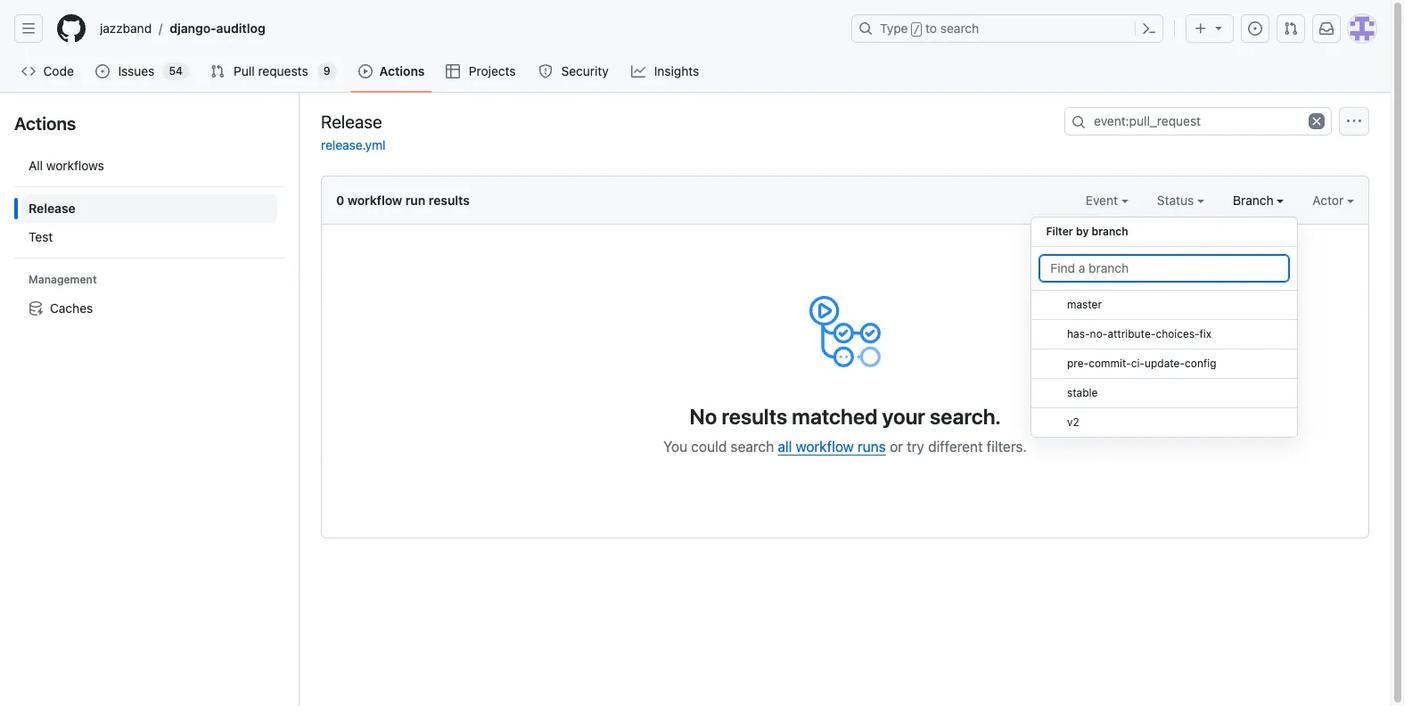 Task type: describe. For each thing, give the bounding box(es) containing it.
django-auditlog link
[[163, 14, 272, 43]]

requests
[[258, 63, 308, 78]]

search image
[[1072, 115, 1086, 129]]

has-no-attribute-choices-fix
[[1067, 327, 1212, 341]]

pre-
[[1067, 357, 1089, 370]]

master button
[[1032, 291, 1297, 320]]

no
[[689, 404, 717, 429]]

triangle down image
[[1211, 21, 1226, 35]]

workflows
[[46, 158, 104, 173]]

jazzband link
[[93, 14, 159, 43]]

code
[[43, 63, 74, 78]]

0 vertical spatial issue opened image
[[1248, 21, 1262, 36]]

clear filters image
[[1309, 113, 1325, 129]]

ci-
[[1131, 357, 1145, 370]]

or
[[890, 439, 903, 455]]

/ for type
[[913, 23, 920, 36]]

branch
[[1233, 193, 1277, 208]]

jazzband
[[100, 21, 152, 36]]

0 horizontal spatial actions
[[14, 113, 76, 134]]

event button
[[1086, 191, 1128, 209]]

release link
[[21, 194, 277, 223]]

could
[[691, 439, 727, 455]]

no-
[[1090, 327, 1108, 341]]

list containing jazzband
[[93, 14, 841, 43]]

/ for jazzband
[[159, 21, 163, 36]]

all
[[778, 439, 792, 455]]

filter by branch
[[1046, 225, 1128, 238]]

actions link
[[351, 58, 432, 85]]

0 vertical spatial results
[[429, 193, 470, 208]]

code link
[[14, 58, 81, 85]]

by
[[1076, 225, 1089, 238]]

try
[[907, 439, 924, 455]]

show workflow options image
[[1347, 114, 1361, 128]]

github actions image
[[809, 296, 881, 367]]

pull requests
[[234, 63, 308, 78]]

pre-commit-ci-update-config
[[1067, 357, 1217, 370]]

filter
[[1046, 225, 1073, 238]]

event
[[1086, 193, 1121, 208]]

pull
[[234, 63, 255, 78]]

has-no-attribute-choices-fix button
[[1032, 320, 1297, 349]]

commit-
[[1089, 357, 1131, 370]]

v2 button
[[1032, 408, 1297, 438]]

notifications image
[[1319, 21, 1334, 36]]

fix
[[1200, 327, 1212, 341]]

security link
[[531, 58, 617, 85]]

auditlog
[[216, 21, 265, 36]]

git pull request image for the left issue opened "image"
[[210, 64, 225, 78]]

search.
[[930, 404, 1001, 429]]

django-
[[170, 21, 216, 36]]

you
[[663, 439, 687, 455]]

code image
[[21, 64, 36, 78]]

1 vertical spatial workflow
[[796, 439, 854, 455]]

no results matched your search.
[[689, 404, 1001, 429]]

has-
[[1067, 327, 1090, 341]]

v2
[[1067, 415, 1080, 429]]

projects link
[[439, 58, 524, 85]]

all workflows link
[[21, 152, 277, 180]]

0 vertical spatial workflow
[[347, 193, 402, 208]]

type
[[880, 21, 908, 36]]

type / to search
[[880, 21, 979, 36]]

git pull request image for the topmost issue opened "image"
[[1284, 21, 1298, 36]]



Task type: locate. For each thing, give the bounding box(es) containing it.
0 horizontal spatial workflow
[[347, 193, 402, 208]]

0 horizontal spatial results
[[429, 193, 470, 208]]

test link
[[21, 223, 277, 251]]

security
[[561, 63, 609, 78]]

release.yml link
[[321, 137, 386, 152]]

list containing all workflows
[[14, 144, 284, 330]]

1 vertical spatial results
[[722, 404, 787, 429]]

management
[[29, 273, 97, 286]]

54
[[169, 64, 183, 78]]

issues
[[118, 63, 155, 78]]

0 horizontal spatial git pull request image
[[210, 64, 225, 78]]

jazzband / django-auditlog
[[100, 21, 265, 36]]

issue opened image right triangle down icon
[[1248, 21, 1262, 36]]

release up test
[[29, 201, 75, 216]]

0 vertical spatial release
[[321, 111, 382, 131]]

1 horizontal spatial git pull request image
[[1284, 21, 1298, 36]]

0 vertical spatial list
[[93, 14, 841, 43]]

git pull request image
[[1284, 21, 1298, 36], [210, 64, 225, 78]]

1 horizontal spatial actions
[[379, 63, 425, 78]]

1 vertical spatial issue opened image
[[96, 64, 110, 78]]

branch
[[1092, 225, 1128, 238]]

run
[[405, 193, 425, 208]]

release.yml
[[321, 137, 386, 152]]

runs
[[858, 439, 886, 455]]

issue opened image left issues at the left top
[[96, 64, 110, 78]]

0 vertical spatial git pull request image
[[1284, 21, 1298, 36]]

projects
[[469, 63, 516, 78]]

filter workflows element
[[21, 194, 277, 251]]

0 horizontal spatial issue opened image
[[96, 64, 110, 78]]

0
[[336, 193, 344, 208]]

1 horizontal spatial workflow
[[796, 439, 854, 455]]

1 horizontal spatial /
[[913, 23, 920, 36]]

menu
[[1031, 209, 1298, 452]]

/ inside the jazzband / django-auditlog
[[159, 21, 163, 36]]

status
[[1157, 193, 1197, 208]]

release up the release.yml
[[321, 111, 382, 131]]

0 vertical spatial actions
[[379, 63, 425, 78]]

None search field
[[1064, 107, 1332, 136]]

graph image
[[631, 64, 646, 78]]

0 vertical spatial search
[[940, 21, 979, 36]]

1 vertical spatial release
[[29, 201, 75, 216]]

update-
[[1145, 357, 1185, 370]]

caches
[[50, 300, 93, 316]]

actor button
[[1313, 191, 1354, 209]]

status button
[[1157, 191, 1204, 209]]

caches link
[[21, 294, 277, 323]]

search
[[940, 21, 979, 36], [731, 439, 774, 455]]

stable button
[[1032, 379, 1297, 408]]

actions
[[379, 63, 425, 78], [14, 113, 76, 134]]

list
[[93, 14, 841, 43], [14, 144, 284, 330]]

search left all
[[731, 439, 774, 455]]

Find a branch text field
[[1039, 254, 1290, 283]]

1 vertical spatial search
[[731, 439, 774, 455]]

1 horizontal spatial issue opened image
[[1248, 21, 1262, 36]]

search right to
[[940, 21, 979, 36]]

actions up all
[[14, 113, 76, 134]]

release
[[321, 111, 382, 131], [29, 201, 75, 216]]

table image
[[446, 64, 460, 78]]

master
[[1067, 298, 1102, 311]]

actor
[[1313, 193, 1347, 208]]

test
[[29, 229, 53, 244]]

matched
[[792, 404, 878, 429]]

workflow down matched
[[796, 439, 854, 455]]

homepage image
[[57, 14, 86, 43]]

pre-commit-ci-update-config button
[[1032, 349, 1297, 379]]

workflow right "0" in the top of the page
[[347, 193, 402, 208]]

you could search all workflow runs or try different filters.
[[663, 439, 1027, 455]]

release inside filter workflows element
[[29, 201, 75, 216]]

1 horizontal spatial search
[[940, 21, 979, 36]]

shield image
[[538, 64, 553, 78]]

filters.
[[987, 439, 1027, 455]]

git pull request image left pull
[[210, 64, 225, 78]]

/ inside type / to search
[[913, 23, 920, 36]]

/ left django-
[[159, 21, 163, 36]]

/
[[159, 21, 163, 36], [913, 23, 920, 36]]

results up all
[[722, 404, 787, 429]]

0 horizontal spatial /
[[159, 21, 163, 36]]

all workflows
[[29, 158, 104, 173]]

play image
[[358, 64, 372, 78]]

all
[[29, 158, 43, 173]]

1 vertical spatial actions
[[14, 113, 76, 134]]

to
[[925, 21, 937, 36]]

1 vertical spatial git pull request image
[[210, 64, 225, 78]]

git pull request image left notifications 'image'
[[1284, 21, 1298, 36]]

results
[[429, 193, 470, 208], [722, 404, 787, 429]]

workflow
[[347, 193, 402, 208], [796, 439, 854, 455]]

insights link
[[624, 58, 708, 85]]

actions right play icon
[[379, 63, 425, 78]]

stable
[[1067, 386, 1098, 399]]

command palette image
[[1142, 21, 1156, 36]]

1 horizontal spatial results
[[722, 404, 787, 429]]

0 horizontal spatial search
[[731, 439, 774, 455]]

all workflow runs link
[[778, 439, 886, 455]]

0 horizontal spatial release
[[29, 201, 75, 216]]

issue opened image
[[1248, 21, 1262, 36], [96, 64, 110, 78]]

config
[[1185, 357, 1217, 370]]

plus image
[[1194, 21, 1208, 36]]

choices-
[[1156, 327, 1200, 341]]

different
[[928, 439, 983, 455]]

insights
[[654, 63, 699, 78]]

0 workflow run results
[[336, 193, 470, 208]]

menu containing filter by branch
[[1031, 209, 1298, 452]]

your
[[882, 404, 925, 429]]

attribute-
[[1108, 327, 1156, 341]]

results right run
[[429, 193, 470, 208]]

9
[[323, 64, 330, 78]]

1 horizontal spatial release
[[321, 111, 382, 131]]

/ left to
[[913, 23, 920, 36]]

1 vertical spatial list
[[14, 144, 284, 330]]



Task type: vqa. For each thing, say whether or not it's contained in the screenshot.
0 users starred this repository element
no



